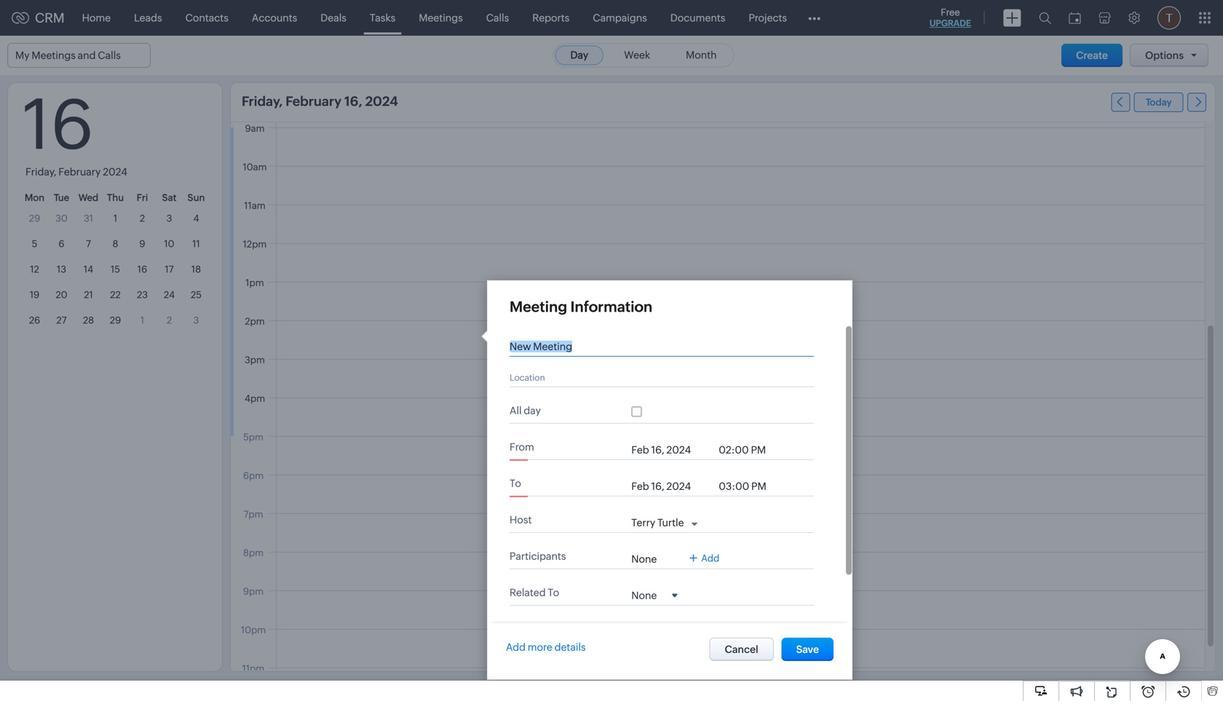 Task type: describe. For each thing, give the bounding box(es) containing it.
30
[[55, 213, 68, 224]]

meeting
[[510, 299, 567, 315]]

15
[[111, 264, 120, 275]]

9pm
[[243, 586, 264, 597]]

2pm
[[245, 316, 265, 327]]

terry
[[632, 517, 656, 529]]

my meetings and calls
[[15, 50, 121, 61]]

1pm
[[246, 278, 264, 288]]

5pm
[[243, 432, 264, 443]]

documents link
[[659, 0, 737, 35]]

reports link
[[521, 0, 581, 35]]

profile image
[[1158, 6, 1181, 29]]

tue
[[54, 192, 69, 203]]

and
[[78, 50, 96, 61]]

my
[[15, 50, 30, 61]]

1 vertical spatial 1
[[140, 315, 144, 326]]

sun
[[188, 192, 205, 203]]

deals link
[[309, 0, 358, 35]]

campaigns link
[[581, 0, 659, 35]]

28
[[83, 315, 94, 326]]

9
[[139, 239, 145, 249]]

information
[[571, 299, 653, 315]]

meetings link
[[407, 0, 475, 35]]

0 vertical spatial 2
[[140, 213, 145, 224]]

0 horizontal spatial meetings
[[32, 50, 76, 61]]

19
[[30, 290, 39, 300]]

1 vertical spatial calls
[[98, 50, 121, 61]]

fri
[[137, 192, 148, 203]]

11
[[192, 239, 200, 249]]

11pm
[[242, 664, 265, 674]]

friday, february 16, 2024
[[242, 94, 398, 109]]

details
[[555, 642, 586, 653]]

home
[[82, 12, 111, 24]]

tasks
[[370, 12, 396, 24]]

1 vertical spatial 3
[[193, 315, 199, 326]]

create menu element
[[995, 0, 1031, 35]]

18
[[191, 264, 201, 275]]

24
[[164, 290, 175, 300]]

2024 inside the 16 friday , february 2024
[[103, 166, 127, 178]]

16 for 16
[[138, 264, 147, 275]]

friday
[[25, 166, 54, 178]]

turtle
[[658, 517, 684, 529]]

month
[[686, 49, 717, 61]]

projects
[[749, 12, 787, 24]]

campaigns
[[593, 12, 647, 24]]

deals
[[321, 12, 347, 24]]

23
[[137, 290, 148, 300]]

mon
[[25, 192, 45, 203]]

accounts
[[252, 12, 297, 24]]

terry turtle
[[632, 517, 684, 529]]

search image
[[1039, 12, 1052, 24]]

7
[[86, 239, 91, 249]]

from
[[510, 441, 535, 453]]

contacts
[[185, 12, 229, 24]]

related
[[510, 587, 546, 599]]

related to
[[510, 587, 560, 599]]

add more details link
[[506, 642, 586, 653]]

mmm d, yyyy text field for from
[[632, 444, 712, 456]]

16,
[[344, 94, 362, 109]]

crm
[[35, 10, 65, 25]]

6pm
[[243, 471, 264, 481]]

leads
[[134, 12, 162, 24]]

month link
[[671, 46, 732, 65]]

all
[[510, 405, 522, 417]]

more
[[528, 642, 553, 653]]

8pm
[[243, 548, 264, 559]]



Task type: locate. For each thing, give the bounding box(es) containing it.
22
[[110, 290, 121, 300]]

0 horizontal spatial add
[[506, 642, 526, 653]]

day link
[[555, 46, 604, 65]]

calls link
[[475, 0, 521, 35]]

0 horizontal spatial 2
[[140, 213, 145, 224]]

0 vertical spatial meetings
[[419, 12, 463, 24]]

Title text field
[[510, 341, 801, 353]]

21
[[84, 290, 93, 300]]

0 vertical spatial 2024
[[365, 94, 398, 109]]

0 horizontal spatial 29
[[29, 213, 40, 224]]

29 down mon
[[29, 213, 40, 224]]

1 horizontal spatial 2024
[[365, 94, 398, 109]]

all day
[[510, 405, 541, 417]]

add more details
[[506, 642, 586, 653]]

1 none from the top
[[632, 554, 657, 565]]

0 vertical spatial hh:mm a text field
[[719, 444, 777, 456]]

1 horizontal spatial meetings
[[419, 12, 463, 24]]

0 horizontal spatial 3
[[167, 213, 172, 224]]

1 mmm d, yyyy text field from the top
[[632, 444, 712, 456]]

free upgrade
[[930, 7, 972, 28]]

12pm
[[243, 239, 267, 250]]

february
[[286, 94, 342, 109], [58, 166, 101, 178]]

meetings left "calls" link
[[419, 12, 463, 24]]

6
[[59, 239, 65, 249]]

february inside the 16 friday , february 2024
[[58, 166, 101, 178]]

11am
[[244, 200, 266, 211]]

meetings
[[419, 12, 463, 24], [32, 50, 76, 61]]

1 vertical spatial none
[[632, 590, 657, 602]]

friday,
[[242, 94, 283, 109]]

1 vertical spatial add
[[506, 642, 526, 653]]

25
[[191, 290, 202, 300]]

reports
[[533, 12, 570, 24]]

1 hh:mm a text field from the top
[[719, 444, 777, 456]]

0 horizontal spatial 16
[[23, 85, 94, 164]]

2 mmm d, yyyy text field from the top
[[632, 481, 712, 492]]

2024
[[365, 94, 398, 109], [103, 166, 127, 178]]

20
[[56, 290, 67, 300]]

to
[[510, 478, 521, 489], [548, 587, 560, 599]]

1 horizontal spatial 3
[[193, 315, 199, 326]]

meeting information
[[510, 299, 653, 315]]

hh:mm a text field
[[719, 444, 777, 456], [719, 481, 777, 492]]

0 vertical spatial 16
[[23, 85, 94, 164]]

participants
[[510, 551, 566, 562]]

home link
[[70, 0, 122, 35]]

0 vertical spatial calls
[[486, 12, 509, 24]]

10pm
[[241, 625, 266, 636]]

leads link
[[122, 0, 174, 35]]

0 horizontal spatial 2024
[[103, 166, 127, 178]]

hh:mm a text field for from
[[719, 444, 777, 456]]

16 for 16 friday , february 2024
[[23, 85, 94, 164]]

1 vertical spatial mmm d, yyyy text field
[[632, 481, 712, 492]]

1 vertical spatial february
[[58, 166, 101, 178]]

,
[[54, 166, 56, 178]]

1 vertical spatial 2
[[167, 315, 172, 326]]

2
[[140, 213, 145, 224], [167, 315, 172, 326]]

31
[[84, 213, 93, 224]]

1 down 23
[[140, 315, 144, 326]]

documents
[[671, 12, 726, 24]]

logo image
[[12, 12, 29, 24]]

sat
[[162, 192, 177, 203]]

14
[[84, 264, 93, 275]]

None button
[[710, 638, 774, 661], [782, 638, 834, 661], [710, 638, 774, 661], [782, 638, 834, 661]]

8
[[113, 239, 118, 249]]

2024 up thu
[[103, 166, 127, 178]]

free
[[941, 7, 960, 18]]

2 none from the top
[[632, 590, 657, 602]]

26
[[29, 315, 40, 326]]

5
[[32, 239, 37, 249]]

calls left reports link
[[486, 12, 509, 24]]

day
[[571, 49, 589, 61]]

add link
[[690, 553, 720, 564]]

1 horizontal spatial to
[[548, 587, 560, 599]]

mmm d, yyyy text field for to
[[632, 481, 712, 492]]

0 horizontal spatial calls
[[98, 50, 121, 61]]

upgrade
[[930, 18, 972, 28]]

1 horizontal spatial 16
[[138, 264, 147, 275]]

1 down thu
[[114, 213, 117, 224]]

1 vertical spatial 29
[[110, 315, 121, 326]]

2 hh:mm a text field from the top
[[719, 481, 777, 492]]

1 vertical spatial 2024
[[103, 166, 127, 178]]

to up host
[[510, 478, 521, 489]]

1 vertical spatial to
[[548, 587, 560, 599]]

0 vertical spatial none
[[632, 554, 657, 565]]

1 horizontal spatial add
[[702, 553, 720, 564]]

0 vertical spatial 1
[[114, 213, 117, 224]]

0 horizontal spatial february
[[58, 166, 101, 178]]

1 horizontal spatial 1
[[140, 315, 144, 326]]

today
[[1146, 97, 1172, 108]]

27
[[56, 315, 67, 326]]

3 down 25
[[193, 315, 199, 326]]

7pm
[[244, 509, 263, 520]]

add for add "link"
[[702, 553, 720, 564]]

None field
[[632, 589, 678, 602]]

options
[[1146, 50, 1184, 61]]

1 vertical spatial hh:mm a text field
[[719, 481, 777, 492]]

0 vertical spatial mmm d, yyyy text field
[[632, 444, 712, 456]]

0 horizontal spatial 1
[[114, 213, 117, 224]]

0 vertical spatial february
[[286, 94, 342, 109]]

Location text field
[[510, 371, 801, 383]]

host
[[510, 514, 532, 526]]

thu
[[107, 192, 124, 203]]

wed
[[78, 192, 99, 203]]

1 horizontal spatial 2
[[167, 315, 172, 326]]

calls
[[486, 12, 509, 24], [98, 50, 121, 61]]

1 vertical spatial meetings
[[32, 50, 76, 61]]

calls right the and
[[98, 50, 121, 61]]

mmm d, yyyy text field
[[632, 444, 712, 456], [632, 481, 712, 492]]

to right related
[[548, 587, 560, 599]]

3pm
[[245, 355, 265, 366]]

create menu image
[[1004, 9, 1022, 27]]

accounts link
[[240, 0, 309, 35]]

3 down sat
[[167, 213, 172, 224]]

1 horizontal spatial calls
[[486, 12, 509, 24]]

0 horizontal spatial to
[[510, 478, 521, 489]]

16
[[23, 85, 94, 164], [138, 264, 147, 275]]

0 vertical spatial to
[[510, 478, 521, 489]]

2 down the 24
[[167, 315, 172, 326]]

profile element
[[1149, 0, 1190, 35]]

day
[[524, 405, 541, 417]]

today link
[[1135, 93, 1184, 112]]

10am
[[243, 162, 267, 173]]

hh:mm a text field for to
[[719, 481, 777, 492]]

1 horizontal spatial february
[[286, 94, 342, 109]]

16 up ,
[[23, 85, 94, 164]]

4pm
[[245, 393, 265, 404]]

2 down fri
[[140, 213, 145, 224]]

1 vertical spatial 16
[[138, 264, 147, 275]]

projects link
[[737, 0, 799, 35]]

add for add more details
[[506, 642, 526, 653]]

16 up 23
[[138, 264, 147, 275]]

search element
[[1031, 0, 1060, 36]]

0 vertical spatial 29
[[29, 213, 40, 224]]

meetings right my
[[32, 50, 76, 61]]

0 vertical spatial add
[[702, 553, 720, 564]]

february right ,
[[58, 166, 101, 178]]

add
[[702, 553, 720, 564], [506, 642, 526, 653]]

16 inside the 16 friday , february 2024
[[23, 85, 94, 164]]

4
[[193, 213, 199, 224]]

2024 right the "16,"
[[365, 94, 398, 109]]

10
[[164, 239, 175, 249]]

week
[[624, 49, 651, 61]]

1 horizontal spatial 29
[[110, 315, 121, 326]]

16 friday , february 2024
[[23, 85, 127, 178]]

9am
[[245, 123, 265, 134]]

12
[[30, 264, 39, 275]]

0 vertical spatial 3
[[167, 213, 172, 224]]

crm link
[[12, 10, 65, 25]]

none inside field
[[632, 590, 657, 602]]

17
[[165, 264, 174, 275]]

29 down 22
[[110, 315, 121, 326]]

13
[[57, 264, 66, 275]]

february left the "16,"
[[286, 94, 342, 109]]

create
[[1077, 50, 1109, 61]]



Task type: vqa. For each thing, say whether or not it's contained in the screenshot.
HOME link
yes



